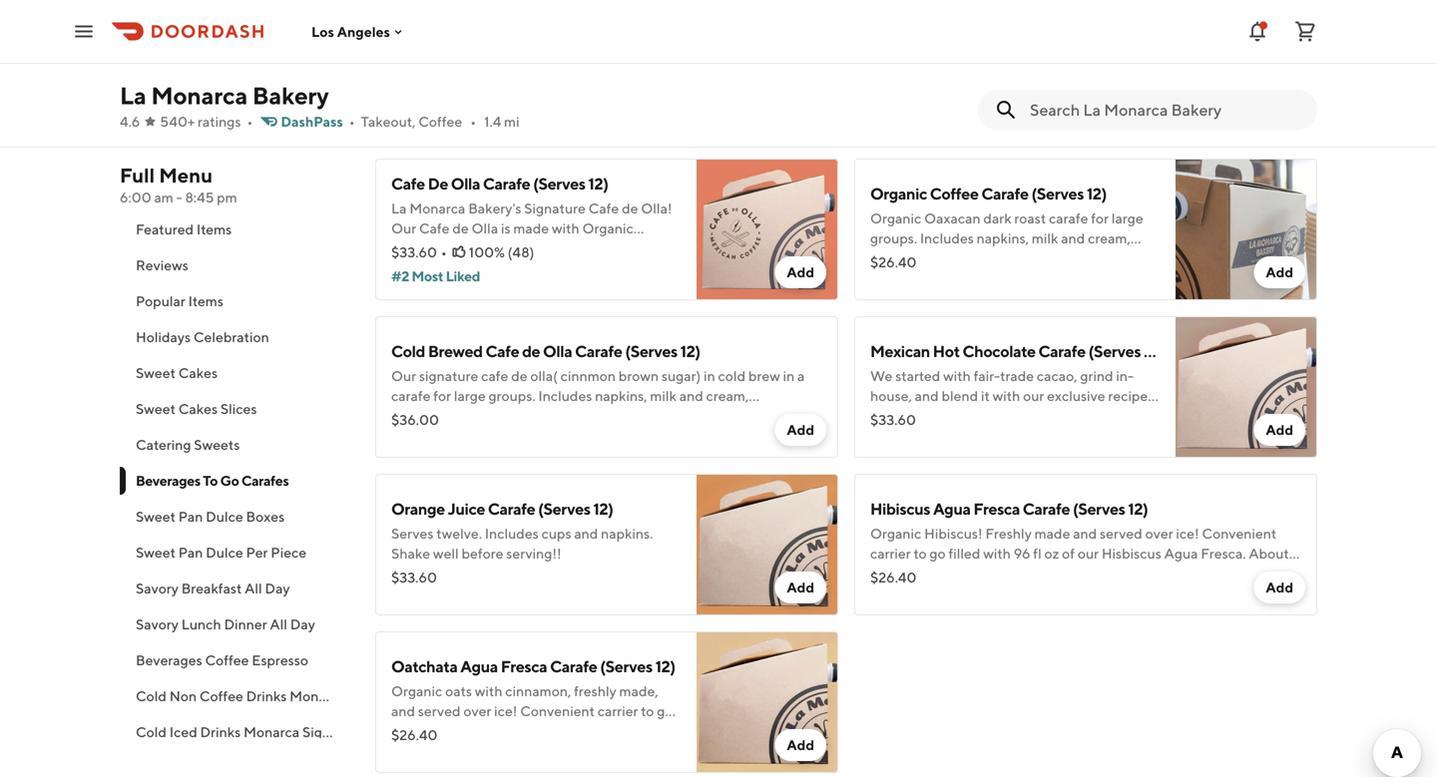 Task type: locate. For each thing, give the bounding box(es) containing it.
in left a
[[783, 368, 795, 384]]

$33.60 up most
[[391, 244, 437, 261]]

pan down the sweet pan dulce boxes
[[178, 545, 203, 561]]

iced
[[169, 724, 197, 741]]

full menu 6:00 am - 8:45 pm
[[120, 164, 237, 206]]

carafe
[[483, 174, 530, 193], [982, 184, 1029, 203], [575, 342, 622, 361], [1039, 342, 1086, 361], [488, 500, 535, 519], [1023, 500, 1070, 519], [550, 657, 597, 676]]

Item Search search field
[[1030, 99, 1302, 121]]

items
[[197, 221, 232, 238], [188, 293, 224, 309]]

oz left of on the right of the page
[[1045, 546, 1060, 562]]

large
[[1112, 210, 1144, 227], [454, 388, 486, 404]]

0 vertical spatial carafes
[[554, 115, 629, 141]]

coffee for beverages
[[205, 652, 249, 669]]

0 vertical spatial sweeteners,
[[871, 250, 946, 267]]

all right dinner
[[270, 616, 287, 633]]

1 horizontal spatial sweeteners,
[[871, 250, 946, 267]]

1 vertical spatial organic
[[871, 210, 922, 227]]

carafe inside the organic coffee carafe (serves 12) organic oaxacan dark roast carafe for large groups. includes napkins, milk and cream, sweeteners, stirrers and cups. serves twelve.
[[982, 184, 1029, 203]]

savory for savory breakfast all day
[[136, 581, 179, 597]]

0 vertical spatial organic
[[871, 184, 927, 203]]

1 vertical spatial drinks
[[200, 724, 241, 741]]

beverages - to go carafes
[[375, 115, 629, 141]]

1 vertical spatial cold
[[136, 688, 167, 705]]

$26.40 up mexican
[[871, 254, 917, 271]]

$26.40 down carrier
[[871, 570, 917, 586]]

napkins, down "dark" at top
[[977, 230, 1029, 247]]

cold left 'non'
[[136, 688, 167, 705]]

agua right oatchata
[[461, 657, 498, 676]]

milk down roast
[[1032, 230, 1059, 247]]

beverages down catering
[[136, 473, 200, 489]]

2 vertical spatial agua
[[461, 657, 498, 676]]

de right the cafe at the top of page
[[511, 368, 528, 384]]

1 vertical spatial agua
[[1165, 546, 1199, 562]]

1 vertical spatial carafe
[[391, 388, 431, 404]]

coffee down savory lunch dinner all day
[[205, 652, 249, 669]]

1 vertical spatial cream,
[[706, 388, 749, 404]]

stirrers
[[949, 250, 992, 267], [470, 408, 513, 424]]

twelve.
[[1103, 250, 1149, 267], [624, 408, 669, 424], [437, 526, 482, 542]]

go down catering sweets button on the left bottom of page
[[220, 473, 239, 489]]

groups. inside the organic coffee carafe (serves 12) organic oaxacan dark roast carafe for large groups. includes napkins, milk and cream, sweeteners, stirrers and cups. serves twelve.
[[871, 230, 918, 247]]

$33.60 down shake
[[391, 570, 437, 586]]

• right ratings
[[247, 113, 253, 130]]

and inside "hibiscus agua fresca carafe (serves 12) organic hibiscus! freshly made and served over ice!  convenient carrier to go filled with 96 fl oz of our hisbiscus agua fresca. about twelve 8 fl oz cups—a perfect pick-me-up for meetings, picnics, events or whatever occasion calls for nice refreshment!"
[[1073, 526, 1097, 542]]

1 horizontal spatial cups.
[[1022, 250, 1055, 267]]

sweeteners, inside the organic coffee carafe (serves 12) organic oaxacan dark roast carafe for large groups. includes napkins, milk and cream, sweeteners, stirrers and cups. serves twelve.
[[871, 250, 946, 267]]

drinks right the iced
[[200, 724, 241, 741]]

beverages coffee espresso button
[[120, 643, 351, 679]]

day down piece
[[265, 581, 290, 597]]

fresca for oatchata
[[501, 657, 547, 676]]

0 horizontal spatial fresca
[[501, 657, 547, 676]]

sweet cakes slices button
[[120, 391, 351, 427]]

cakes up catering sweets on the bottom of page
[[178, 401, 218, 417]]

items down pm on the left of the page
[[197, 221, 232, 238]]

1 vertical spatial twelve.
[[624, 408, 669, 424]]

olla up olla(
[[543, 342, 572, 361]]

1 savory from the top
[[136, 581, 179, 597]]

dulce inside "button"
[[206, 545, 243, 561]]

coffee inside beverages coffee espresso button
[[205, 652, 249, 669]]

2 vertical spatial beverages
[[136, 652, 202, 669]]

$33.60 for $33.60 •
[[391, 244, 437, 261]]

monarca up 540+ ratings •
[[151, 81, 248, 110]]

0 vertical spatial napkins,
[[977, 230, 1029, 247]]

savory left the "breakfast"
[[136, 581, 179, 597]]

for inside the organic coffee carafe (serves 12) organic oaxacan dark roast carafe for large groups. includes napkins, milk and cream, sweeteners, stirrers and cups. serves twelve.
[[1091, 210, 1109, 227]]

oz
[[1045, 546, 1060, 562], [938, 566, 953, 582]]

cakes up sweet cakes slices
[[178, 365, 218, 381]]

includes up serving!! on the bottom
[[485, 526, 539, 542]]

0 horizontal spatial large
[[454, 388, 486, 404]]

drinks down espresso in the bottom of the page
[[246, 688, 287, 705]]

pan inside button
[[178, 509, 203, 525]]

cold left the iced
[[136, 724, 167, 741]]

cold for brewed
[[391, 342, 425, 361]]

add button for orange juice carafe (serves 12)
[[775, 572, 827, 604]]

day up espresso in the bottom of the page
[[290, 616, 315, 633]]

1 vertical spatial stirrers
[[470, 408, 513, 424]]

olla right de
[[451, 174, 480, 193]]

to up cafe de olla carafe (serves 12)
[[494, 115, 517, 141]]

cups. down olla(
[[543, 408, 576, 424]]

featured items button
[[120, 212, 351, 248]]

sweet for sweet pan dulce per piece
[[136, 545, 176, 561]]

coffee
[[419, 113, 462, 130], [930, 184, 979, 203], [205, 652, 249, 669], [200, 688, 243, 705], [414, 724, 458, 741]]

oatchata agua fresca carafe (serves 12) image
[[697, 632, 839, 774]]

sweet down beverages to go carafes
[[136, 509, 176, 525]]

0 vertical spatial large
[[1112, 210, 1144, 227]]

cups. down roast
[[1022, 250, 1055, 267]]

hibiscus agua fresca carafe (serves 12) organic hibiscus! freshly made and served over ice!  convenient carrier to go filled with 96 fl oz of our hisbiscus agua fresca. about twelve 8 fl oz cups—a perfect pick-me-up for meetings, picnics, events or whatever occasion calls for nice refreshment!
[[871, 500, 1290, 602]]

1 horizontal spatial carafe
[[1049, 210, 1089, 227]]

twelve
[[871, 566, 913, 582]]

0 vertical spatial to
[[494, 115, 517, 141]]

1 vertical spatial $26.40
[[871, 570, 917, 586]]

add for mexican hot chocolate carafe (serves 12)
[[1266, 422, 1294, 438]]

1 dulce from the top
[[206, 509, 243, 525]]

savory lunch dinner all day button
[[120, 607, 351, 643]]

oatchata agua fresca carafe (serves 12)
[[391, 657, 676, 676]]

featured
[[136, 221, 194, 238]]

sweet inside 'button'
[[136, 401, 176, 417]]

dulce
[[206, 509, 243, 525], [206, 545, 243, 561]]

- left mi
[[481, 115, 490, 141]]

organic
[[871, 184, 927, 203], [871, 210, 922, 227], [871, 526, 922, 542]]

to up the sweet pan dulce boxes
[[203, 473, 218, 489]]

fl right 96
[[1034, 546, 1042, 562]]

coffee down beverages coffee espresso
[[200, 688, 243, 705]]

served
[[1100, 526, 1143, 542]]

for down signature
[[434, 388, 451, 404]]

stirrers inside the organic coffee carafe (serves 12) organic oaxacan dark roast carafe for large groups. includes napkins, milk and cream, sweeteners, stirrers and cups. serves twelve.
[[949, 250, 992, 267]]

large down signature
[[454, 388, 486, 404]]

0 items, open order cart image
[[1294, 19, 1318, 43]]

twelve. inside cold brewed cafe de olla carafe (serves 12) our signature cafe de olla( cinnmon brown sugar) in cold brew in a carafe for large groups. includes napkins, milk and cream, sweeteners, stirrers and cups. serves twelve.
[[624, 408, 669, 424]]

2 vertical spatial includes
[[485, 526, 539, 542]]

twelve. inside orange juice carafe (serves 12) serves twelve. includes cups and napkins. shake well before serving!! $33.60
[[437, 526, 482, 542]]

1 horizontal spatial groups.
[[871, 230, 918, 247]]

1 vertical spatial includes
[[538, 388, 592, 404]]

#2 most liked
[[391, 268, 480, 285]]

0 horizontal spatial agua
[[461, 657, 498, 676]]

1 horizontal spatial twelve.
[[624, 408, 669, 424]]

classic
[[367, 724, 411, 741]]

• up #2 most liked
[[441, 244, 447, 261]]

sweet inside "button"
[[136, 545, 176, 561]]

savory
[[136, 581, 179, 597], [136, 616, 179, 633]]

cafe
[[391, 174, 425, 193], [486, 342, 519, 361]]

0 horizontal spatial olla
[[451, 174, 480, 193]]

includes down oaxacan
[[920, 230, 974, 247]]

savory left lunch
[[136, 616, 179, 633]]

1 vertical spatial -
[[176, 189, 182, 206]]

sweet for sweet cakes slices
[[136, 401, 176, 417]]

beverages up 'non'
[[136, 652, 202, 669]]

sweet cakes
[[136, 365, 218, 381]]

2 cakes from the top
[[178, 401, 218, 417]]

agua up the hibiscus!
[[933, 500, 971, 519]]

napkins, down brown
[[595, 388, 647, 404]]

sweet for sweet pan dulce boxes
[[136, 509, 176, 525]]

pan inside "button"
[[178, 545, 203, 561]]

olla
[[451, 174, 480, 193], [543, 342, 572, 361]]

add for cafe de olla carafe (serves 12)
[[787, 264, 815, 281]]

0 horizontal spatial cups.
[[543, 408, 576, 424]]

1 pan from the top
[[178, 509, 203, 525]]

1 vertical spatial dulce
[[206, 545, 243, 561]]

2 vertical spatial twelve.
[[437, 526, 482, 542]]

100% (48)
[[469, 244, 535, 261]]

agua for hibiscus agua fresca carafe (serves 12) organic hibiscus! freshly made and served over ice!  convenient carrier to go filled with 96 fl oz of our hisbiscus agua fresca. about twelve 8 fl oz cups—a perfect pick-me-up for meetings, picnics, events or whatever occasion calls for nice refreshment!
[[933, 500, 971, 519]]

mi
[[504, 113, 520, 130]]

for down me-
[[1082, 586, 1100, 602]]

1 vertical spatial pan
[[178, 545, 203, 561]]

takeout, coffee • 1.4 mi
[[361, 113, 520, 130]]

1 horizontal spatial cafe
[[486, 342, 519, 361]]

carafe down our at left
[[391, 388, 431, 404]]

0 vertical spatial go
[[521, 115, 550, 141]]

sweeteners, down oaxacan
[[871, 250, 946, 267]]

1 horizontal spatial -
[[481, 115, 490, 141]]

sweet up catering
[[136, 401, 176, 417]]

1 horizontal spatial fl
[[1034, 546, 1042, 562]]

signature up classic
[[349, 688, 410, 705]]

-
[[481, 115, 490, 141], [176, 189, 182, 206]]

0 horizontal spatial milk
[[650, 388, 677, 404]]

cold for iced
[[136, 724, 167, 741]]

items inside button
[[197, 221, 232, 238]]

cakes for sweet cakes
[[178, 365, 218, 381]]

de
[[522, 342, 540, 361], [511, 368, 528, 384]]

0 vertical spatial cakes
[[178, 365, 218, 381]]

groups.
[[871, 230, 918, 247], [489, 388, 536, 404]]

chocolate
[[963, 342, 1036, 361]]

3 organic from the top
[[871, 526, 922, 542]]

0 horizontal spatial stirrers
[[470, 408, 513, 424]]

0 vertical spatial monarca
[[151, 81, 248, 110]]

monarca up cold iced drinks monarca signature classic coffee
[[290, 688, 346, 705]]

events
[[871, 586, 913, 602]]

beverages for beverages - to go carafes
[[375, 115, 477, 141]]

1 horizontal spatial agua
[[933, 500, 971, 519]]

coffee right the takeout,
[[419, 113, 462, 130]]

shake
[[391, 546, 430, 562]]

dashpass
[[281, 113, 343, 130]]

pan for sweet pan dulce boxes
[[178, 509, 203, 525]]

0 horizontal spatial fl
[[927, 566, 935, 582]]

cakes inside 'button'
[[178, 401, 218, 417]]

or
[[916, 586, 929, 602]]

• left the takeout,
[[349, 113, 355, 130]]

dulce inside button
[[206, 509, 243, 525]]

0 vertical spatial beverages
[[375, 115, 477, 141]]

2 pan from the top
[[178, 545, 203, 561]]

catering sweets
[[136, 437, 240, 453]]

coffee up oaxacan
[[930, 184, 979, 203]]

0 vertical spatial serves
[[1058, 250, 1100, 267]]

1 horizontal spatial stirrers
[[949, 250, 992, 267]]

(serves inside orange juice carafe (serves 12) serves twelve. includes cups and napkins. shake well before serving!! $33.60
[[538, 500, 591, 519]]

go right mi
[[521, 115, 550, 141]]

0 horizontal spatial in
[[704, 368, 716, 384]]

monarca
[[151, 81, 248, 110], [290, 688, 346, 705], [244, 724, 300, 741]]

organic up oaxacan
[[871, 184, 927, 203]]

for right roast
[[1091, 210, 1109, 227]]

piece
[[271, 545, 307, 561]]

monarca down cold non coffee drinks monarca signature
[[244, 724, 300, 741]]

dulce up sweet pan dulce per piece
[[206, 509, 243, 525]]

serves inside the organic coffee carafe (serves 12) organic oaxacan dark roast carafe for large groups. includes napkins, milk and cream, sweeteners, stirrers and cups. serves twelve.
[[1058, 250, 1100, 267]]

1 horizontal spatial olla
[[543, 342, 572, 361]]

0 vertical spatial pan
[[178, 509, 203, 525]]

items for popular items
[[188, 293, 224, 309]]

cafe de olla carafe (serves 12) image
[[697, 159, 839, 301]]

0 horizontal spatial carafe
[[391, 388, 431, 404]]

1 in from the left
[[704, 368, 716, 384]]

1 vertical spatial cups.
[[543, 408, 576, 424]]

$26.40 for hibiscus
[[871, 570, 917, 586]]

popular items
[[136, 293, 224, 309]]

2 savory from the top
[[136, 616, 179, 633]]

items inside button
[[188, 293, 224, 309]]

0 vertical spatial stirrers
[[949, 250, 992, 267]]

1 vertical spatial napkins,
[[595, 388, 647, 404]]

(serves
[[533, 174, 586, 193], [1032, 184, 1084, 203], [625, 342, 678, 361], [1089, 342, 1141, 361], [538, 500, 591, 519], [1073, 500, 1126, 519], [600, 657, 653, 676]]

cafe left de
[[391, 174, 425, 193]]

pan for sweet pan dulce per piece
[[178, 545, 203, 561]]

1 horizontal spatial all
[[270, 616, 287, 633]]

4 sweet from the top
[[136, 545, 176, 561]]

0 vertical spatial dulce
[[206, 509, 243, 525]]

1 horizontal spatial large
[[1112, 210, 1144, 227]]

$26.40 down oatchata
[[391, 727, 438, 744]]

2 horizontal spatial serves
[[1058, 250, 1100, 267]]

fresca right oatchata
[[501, 657, 547, 676]]

twelve. inside the organic coffee carafe (serves 12) organic oaxacan dark roast carafe for large groups. includes napkins, milk and cream, sweeteners, stirrers and cups. serves twelve.
[[1103, 250, 1149, 267]]

pan down beverages to go carafes
[[178, 509, 203, 525]]

serves inside cold brewed cafe de olla carafe (serves 12) our signature cafe de olla( cinnmon brown sugar) in cold brew in a carafe for large groups. includes napkins, milk and cream, sweeteners, stirrers and cups. serves twelve.
[[579, 408, 621, 424]]

carafes up boxes on the left of the page
[[242, 473, 289, 489]]

1 horizontal spatial milk
[[1032, 230, 1059, 247]]

catering-cocada tray image
[[697, 0, 839, 73]]

12) inside cold brewed cafe de olla carafe (serves 12) our signature cafe de olla( cinnmon brown sugar) in cold brew in a carafe for large groups. includes napkins, milk and cream, sweeteners, stirrers and cups. serves twelve.
[[681, 342, 701, 361]]

dashpass •
[[281, 113, 355, 130]]

stirrers down oaxacan
[[949, 250, 992, 267]]

holidays
[[136, 329, 191, 345]]

includes inside cold brewed cafe de olla carafe (serves 12) our signature cafe de olla( cinnmon brown sugar) in cold brew in a carafe for large groups. includes napkins, milk and cream, sweeteners, stirrers and cups. serves twelve.
[[538, 388, 592, 404]]

1 vertical spatial serves
[[579, 408, 621, 424]]

$33.60 inside orange juice carafe (serves 12) serves twelve. includes cups and napkins. shake well before serving!! $33.60
[[391, 570, 437, 586]]

cold inside cold brewed cafe de olla carafe (serves 12) our signature cafe de olla( cinnmon brown sugar) in cold brew in a carafe for large groups. includes napkins, milk and cream, sweeteners, stirrers and cups. serves twelve.
[[391, 342, 425, 361]]

agua up meetings,
[[1165, 546, 1199, 562]]

1 horizontal spatial go
[[521, 115, 550, 141]]

hot
[[933, 342, 960, 361]]

sweeteners, inside cold brewed cafe de olla carafe (serves 12) our signature cafe de olla( cinnmon brown sugar) in cold brew in a carafe for large groups. includes napkins, milk and cream, sweeteners, stirrers and cups. serves twelve.
[[391, 408, 467, 424]]

all down per
[[245, 581, 262, 597]]

0 horizontal spatial -
[[176, 189, 182, 206]]

includes
[[920, 230, 974, 247], [538, 388, 592, 404], [485, 526, 539, 542]]

1 vertical spatial signature
[[302, 724, 364, 741]]

coffee inside cold non coffee drinks monarca signature button
[[200, 688, 243, 705]]

organic up carrier
[[871, 526, 922, 542]]

breakfast
[[181, 581, 242, 597]]

signature left classic
[[302, 724, 364, 741]]

1 vertical spatial savory
[[136, 616, 179, 633]]

2 dulce from the top
[[206, 545, 243, 561]]

0 horizontal spatial napkins,
[[595, 388, 647, 404]]

beverages inside button
[[136, 652, 202, 669]]

beverages up de
[[375, 115, 477, 141]]

$33.60 down mexican
[[871, 412, 916, 428]]

whatever
[[931, 586, 990, 602]]

2 vertical spatial serves
[[391, 526, 434, 542]]

1 vertical spatial beverages
[[136, 473, 200, 489]]

1 vertical spatial go
[[220, 473, 239, 489]]

12) inside orange juice carafe (serves 12) serves twelve. includes cups and napkins. shake well before serving!! $33.60
[[593, 500, 614, 519]]

1 vertical spatial fresca
[[501, 657, 547, 676]]

cold up our at left
[[391, 342, 425, 361]]

coffee inside the organic coffee carafe (serves 12) organic oaxacan dark roast carafe for large groups. includes napkins, milk and cream, sweeteners, stirrers and cups. serves twelve.
[[930, 184, 979, 203]]

12) inside the organic coffee carafe (serves 12) organic oaxacan dark roast carafe for large groups. includes napkins, milk and cream, sweeteners, stirrers and cups. serves twelve.
[[1087, 184, 1107, 203]]

fresca up freshly
[[974, 500, 1020, 519]]

cold non coffee drinks monarca signature
[[136, 688, 410, 705]]

0 vertical spatial twelve.
[[1103, 250, 1149, 267]]

96
[[1014, 546, 1031, 562]]

1 vertical spatial to
[[203, 473, 218, 489]]

milk
[[1032, 230, 1059, 247], [650, 388, 677, 404]]

cafe up the cafe at the top of page
[[486, 342, 519, 361]]

1 sweet from the top
[[136, 365, 176, 381]]

our
[[1078, 546, 1099, 562]]

carafe right roast
[[1049, 210, 1089, 227]]

100%
[[469, 244, 505, 261]]

carafes right mi
[[554, 115, 629, 141]]

a
[[798, 368, 805, 384]]

1 vertical spatial sweeteners,
[[391, 408, 467, 424]]

beverages
[[375, 115, 477, 141], [136, 473, 200, 489], [136, 652, 202, 669]]

carafes
[[554, 115, 629, 141], [242, 473, 289, 489]]

cakes inside button
[[178, 365, 218, 381]]

agua for oatchata agua fresca carafe (serves 12)
[[461, 657, 498, 676]]

0 vertical spatial cream,
[[1088, 230, 1131, 247]]

sweet down holidays
[[136, 365, 176, 381]]

olla inside cold brewed cafe de olla carafe (serves 12) our signature cafe de olla( cinnmon brown sugar) in cold brew in a carafe for large groups. includes napkins, milk and cream, sweeteners, stirrers and cups. serves twelve.
[[543, 342, 572, 361]]

(serves inside cold brewed cafe de olla carafe (serves 12) our signature cafe de olla( cinnmon brown sugar) in cold brew in a carafe for large groups. includes napkins, milk and cream, sweeteners, stirrers and cups. serves twelve.
[[625, 342, 678, 361]]

0 vertical spatial -
[[481, 115, 490, 141]]

$30.00
[[391, 26, 441, 43]]

1 horizontal spatial fresca
[[974, 500, 1020, 519]]

large right roast
[[1112, 210, 1144, 227]]

large inside cold brewed cafe de olla carafe (serves 12) our signature cafe de olla( cinnmon brown sugar) in cold brew in a carafe for large groups. includes napkins, milk and cream, sweeteners, stirrers and cups. serves twelve.
[[454, 388, 486, 404]]

organic coffee carafe (serves 12) image
[[1176, 159, 1318, 301]]

fl right 8
[[927, 566, 935, 582]]

fresca inside "hibiscus agua fresca carafe (serves 12) organic hibiscus! freshly made and served over ice!  convenient carrier to go filled with 96 fl oz of our hisbiscus agua fresca. about twelve 8 fl oz cups—a perfect pick-me-up for meetings, picnics, events or whatever occasion calls for nice refreshment!"
[[974, 500, 1020, 519]]

of
[[1062, 546, 1075, 562]]

1 vertical spatial oz
[[938, 566, 953, 582]]

3 sweet from the top
[[136, 509, 176, 525]]

sweet
[[136, 365, 176, 381], [136, 401, 176, 417], [136, 509, 176, 525], [136, 545, 176, 561]]

- right am
[[176, 189, 182, 206]]

8
[[916, 566, 924, 582]]

2 horizontal spatial agua
[[1165, 546, 1199, 562]]

cafe inside cold brewed cafe de olla carafe (serves 12) our signature cafe de olla( cinnmon brown sugar) in cold brew in a carafe for large groups. includes napkins, milk and cream, sweeteners, stirrers and cups. serves twelve.
[[486, 342, 519, 361]]

sweet down the sweet pan dulce boxes
[[136, 545, 176, 561]]

nice
[[1103, 586, 1130, 602]]

includes down olla(
[[538, 388, 592, 404]]

savory for savory lunch dinner all day
[[136, 616, 179, 633]]

dulce left per
[[206, 545, 243, 561]]

coffee inside cold iced drinks monarca signature classic coffee button
[[414, 724, 458, 741]]

1 horizontal spatial in
[[783, 368, 795, 384]]

$26.40
[[871, 254, 917, 271], [871, 570, 917, 586], [391, 727, 438, 744]]

coffee for takeout,
[[419, 113, 462, 130]]

organic inside "hibiscus agua fresca carafe (serves 12) organic hibiscus! freshly made and served over ice!  convenient carrier to go filled with 96 fl oz of our hisbiscus agua fresca. about twelve 8 fl oz cups—a perfect pick-me-up for meetings, picnics, events or whatever occasion calls for nice refreshment!"
[[871, 526, 922, 542]]

items up holidays celebration
[[188, 293, 224, 309]]

napkins,
[[977, 230, 1029, 247], [595, 388, 647, 404]]

organic left oaxacan
[[871, 210, 922, 227]]

featured items
[[136, 221, 232, 238]]

0 vertical spatial savory
[[136, 581, 179, 597]]

2 sweet from the top
[[136, 401, 176, 417]]

$33.60 •
[[391, 244, 447, 261]]

milk inside the organic coffee carafe (serves 12) organic oaxacan dark roast carafe for large groups. includes napkins, milk and cream, sweeteners, stirrers and cups. serves twelve.
[[1032, 230, 1059, 247]]

1 vertical spatial cakes
[[178, 401, 218, 417]]

•
[[247, 113, 253, 130], [349, 113, 355, 130], [470, 113, 476, 130], [441, 244, 447, 261]]

juice
[[448, 500, 485, 519]]

stirrers down the cafe at the top of page
[[470, 408, 513, 424]]

coffee right classic
[[414, 724, 458, 741]]

pm
[[217, 189, 237, 206]]

cakes for sweet cakes slices
[[178, 401, 218, 417]]

1 vertical spatial groups.
[[489, 388, 536, 404]]

1 horizontal spatial serves
[[579, 408, 621, 424]]

sweeteners, down signature
[[391, 408, 467, 424]]

0 vertical spatial drinks
[[246, 688, 287, 705]]

in left cold
[[704, 368, 716, 384]]

0 vertical spatial all
[[245, 581, 262, 597]]

oz down go at the bottom right
[[938, 566, 953, 582]]

1 cakes from the top
[[178, 365, 218, 381]]

groups. inside cold brewed cafe de olla carafe (serves 12) our signature cafe de olla( cinnmon brown sugar) in cold brew in a carafe for large groups. includes napkins, milk and cream, sweeteners, stirrers and cups. serves twelve.
[[489, 388, 536, 404]]

serving!!
[[506, 546, 562, 562]]

de up olla(
[[522, 342, 540, 361]]

milk down sugar)
[[650, 388, 677, 404]]

0 vertical spatial de
[[522, 342, 540, 361]]

1 vertical spatial items
[[188, 293, 224, 309]]

$36.00
[[391, 412, 439, 428]]

0 horizontal spatial drinks
[[200, 724, 241, 741]]

0 vertical spatial cold
[[391, 342, 425, 361]]

0 horizontal spatial twelve.
[[437, 526, 482, 542]]

0 horizontal spatial sweeteners,
[[391, 408, 467, 424]]

1 vertical spatial all
[[270, 616, 287, 633]]



Task type: vqa. For each thing, say whether or not it's contained in the screenshot.
1st Lettuce, from right
no



Task type: describe. For each thing, give the bounding box(es) containing it.
our
[[391, 368, 416, 384]]

beverages for beverages coffee espresso
[[136, 652, 202, 669]]

espresso
[[252, 652, 308, 669]]

1 vertical spatial day
[[290, 616, 315, 633]]

0 vertical spatial signature
[[349, 688, 410, 705]]

takeout,
[[361, 113, 416, 130]]

notification bell image
[[1246, 19, 1270, 43]]

holidays celebration button
[[120, 319, 351, 355]]

los
[[311, 23, 334, 40]]

0 vertical spatial fl
[[1034, 546, 1042, 562]]

mexican
[[871, 342, 930, 361]]

open menu image
[[72, 19, 96, 43]]

orange
[[391, 500, 445, 519]]

add for organic coffee carafe (serves 12)
[[1266, 264, 1294, 281]]

cafe
[[481, 368, 509, 384]]

12) inside "hibiscus agua fresca carafe (serves 12) organic hibiscus! freshly made and served over ice!  convenient carrier to go filled with 96 fl oz of our hisbiscus agua fresca. about twelve 8 fl oz cups—a perfect pick-me-up for meetings, picnics, events or whatever occasion calls for nice refreshment!"
[[1128, 500, 1149, 519]]

0 horizontal spatial all
[[245, 581, 262, 597]]

am
[[154, 189, 174, 206]]

non
[[169, 688, 197, 705]]

serves inside orange juice carafe (serves 12) serves twelve. includes cups and napkins. shake well before serving!! $33.60
[[391, 526, 434, 542]]

cold non coffee drinks monarca signature button
[[120, 679, 410, 715]]

go
[[930, 546, 946, 562]]

orange juice carafe (serves 12) serves twelve. includes cups and napkins. shake well before serving!! $33.60
[[391, 500, 653, 586]]

1 horizontal spatial to
[[494, 115, 517, 141]]

orange juice carafe (serves 12) image
[[697, 474, 839, 616]]

la
[[120, 81, 146, 110]]

cream, inside the organic coffee carafe (serves 12) organic oaxacan dark roast carafe for large groups. includes napkins, milk and cream, sweeteners, stirrers and cups. serves twelve.
[[1088, 230, 1131, 247]]

(serves inside "hibiscus agua fresca carafe (serves 12) organic hibiscus! freshly made and served over ice!  convenient carrier to go filled with 96 fl oz of our hisbiscus agua fresca. about twelve 8 fl oz cups—a perfect pick-me-up for meetings, picnics, events or whatever occasion calls for nice refreshment!"
[[1073, 500, 1126, 519]]

0 vertical spatial oz
[[1045, 546, 1060, 562]]

add button for mexican hot chocolate carafe (serves 12)
[[1254, 414, 1306, 446]]

cafe de olla carafe (serves 12)
[[391, 174, 609, 193]]

cups. inside the organic coffee carafe (serves 12) organic oaxacan dark roast carafe for large groups. includes napkins, milk and cream, sweeteners, stirrers and cups. serves twelve.
[[1022, 250, 1055, 267]]

occasion
[[993, 586, 1049, 602]]

oaxacan
[[925, 210, 981, 227]]

sweet cakes button
[[120, 355, 351, 391]]

includes inside the organic coffee carafe (serves 12) organic oaxacan dark roast carafe for large groups. includes napkins, milk and cream, sweeteners, stirrers and cups. serves twelve.
[[920, 230, 974, 247]]

before
[[462, 546, 504, 562]]

add button for organic coffee carafe (serves 12)
[[1254, 257, 1306, 289]]

includes inside orange juice carafe (serves 12) serves twelve. includes cups and napkins. shake well before serving!! $33.60
[[485, 526, 539, 542]]

0 vertical spatial olla
[[451, 174, 480, 193]]

- inside full menu 6:00 am - 8:45 pm
[[176, 189, 182, 206]]

per
[[246, 545, 268, 561]]

beverages coffee espresso
[[136, 652, 308, 669]]

(serves inside the organic coffee carafe (serves 12) organic oaxacan dark roast carafe for large groups. includes napkins, milk and cream, sweeteners, stirrers and cups. serves twelve.
[[1032, 184, 1084, 203]]

filled
[[949, 546, 981, 562]]

reviews button
[[120, 248, 351, 284]]

los angeles
[[311, 23, 390, 40]]

beverages for beverages to go carafes
[[136, 473, 200, 489]]

1 vertical spatial de
[[511, 368, 528, 384]]

up
[[1113, 566, 1130, 582]]

made
[[1035, 526, 1071, 542]]

savory breakfast all day
[[136, 581, 290, 597]]

carafe inside orange juice carafe (serves 12) serves twelve. includes cups and napkins. shake well before serving!! $33.60
[[488, 500, 535, 519]]

$33.60 for $33.60
[[871, 412, 916, 428]]

hibiscus!
[[925, 526, 983, 542]]

boxes
[[246, 509, 285, 525]]

napkins.
[[601, 526, 653, 542]]

2 vertical spatial monarca
[[244, 724, 300, 741]]

for right up
[[1133, 566, 1151, 582]]

la monarca bakery
[[120, 81, 329, 110]]

holidays celebration
[[136, 329, 269, 345]]

mexican hot chocolate carafe (serves 12) image
[[1176, 316, 1318, 458]]

4.6
[[120, 113, 140, 130]]

540+ ratings •
[[160, 113, 253, 130]]

lunch
[[181, 616, 221, 633]]

refreshment!
[[1133, 586, 1215, 602]]

over
[[1146, 526, 1174, 542]]

about
[[1249, 546, 1290, 562]]

popular
[[136, 293, 185, 309]]

2 organic from the top
[[871, 210, 922, 227]]

cold
[[718, 368, 746, 384]]

cold iced drinks monarca signature classic coffee
[[136, 724, 458, 741]]

add for oatchata agua fresca carafe (serves 12)
[[787, 737, 815, 754]]

napkins, inside the organic coffee carafe (serves 12) organic oaxacan dark roast carafe for large groups. includes napkins, milk and cream, sweeteners, stirrers and cups. serves twelve.
[[977, 230, 1029, 247]]

cups. inside cold brewed cafe de olla carafe (serves 12) our signature cafe de olla( cinnmon brown sugar) in cold brew in a carafe for large groups. includes napkins, milk and cream, sweeteners, stirrers and cups. serves twelve.
[[543, 408, 576, 424]]

$26.40 for organic
[[871, 254, 917, 271]]

for inside cold brewed cafe de olla carafe (serves 12) our signature cafe de olla( cinnmon brown sugar) in cold brew in a carafe for large groups. includes napkins, milk and cream, sweeteners, stirrers and cups. serves twelve.
[[434, 388, 451, 404]]

2 vertical spatial $26.40
[[391, 727, 438, 744]]

well
[[433, 546, 459, 562]]

perfect
[[1006, 566, 1052, 582]]

brewed
[[428, 342, 483, 361]]

0 horizontal spatial go
[[220, 473, 239, 489]]

items for featured items
[[197, 221, 232, 238]]

2 in from the left
[[783, 368, 795, 384]]

1 horizontal spatial drinks
[[246, 688, 287, 705]]

with
[[984, 546, 1011, 562]]

sweet pan dulce per piece button
[[120, 535, 351, 571]]

carafe inside cold brewed cafe de olla carafe (serves 12) our signature cafe de olla( cinnmon brown sugar) in cold brew in a carafe for large groups. includes napkins, milk and cream, sweeteners, stirrers and cups. serves twelve.
[[575, 342, 622, 361]]

reviews
[[136, 257, 189, 274]]

carafe inside the organic coffee carafe (serves 12) organic oaxacan dark roast carafe for large groups. includes napkins, milk and cream, sweeteners, stirrers and cups. serves twelve.
[[1049, 210, 1089, 227]]

dulce for boxes
[[206, 509, 243, 525]]

signature
[[419, 368, 479, 384]]

bakery
[[252, 81, 329, 110]]

dark
[[984, 210, 1012, 227]]

de
[[428, 174, 448, 193]]

add for orange juice carafe (serves 12)
[[787, 580, 815, 596]]

6:00
[[120, 189, 151, 206]]

dulce for per
[[206, 545, 243, 561]]

organic coffee carafe (serves 12) organic oaxacan dark roast carafe for large groups. includes napkins, milk and cream, sweeteners, stirrers and cups. serves twelve.
[[871, 184, 1149, 267]]

olla(
[[530, 368, 558, 384]]

sugar)
[[662, 368, 701, 384]]

and inside orange juice carafe (serves 12) serves twelve. includes cups and napkins. shake well before serving!! $33.60
[[574, 526, 598, 542]]

fresca for hibiscus
[[974, 500, 1020, 519]]

#2
[[391, 268, 409, 285]]

0 horizontal spatial carafes
[[242, 473, 289, 489]]

beverages to go carafes
[[136, 473, 289, 489]]

0 vertical spatial day
[[265, 581, 290, 597]]

1 organic from the top
[[871, 184, 927, 203]]

angeles
[[337, 23, 390, 40]]

milk inside cold brewed cafe de olla carafe (serves 12) our signature cafe de olla( cinnmon brown sugar) in cold brew in a carafe for large groups. includes napkins, milk and cream, sweeteners, stirrers and cups. serves twelve.
[[650, 388, 677, 404]]

carrier
[[871, 546, 911, 562]]

stirrers inside cold brewed cafe de olla carafe (serves 12) our signature cafe de olla( cinnmon brown sugar) in cold brew in a carafe for large groups. includes napkins, milk and cream, sweeteners, stirrers and cups. serves twelve.
[[470, 408, 513, 424]]

roast
[[1015, 210, 1046, 227]]

dinner
[[224, 616, 267, 633]]

540+
[[160, 113, 195, 130]]

liked
[[446, 268, 480, 285]]

add button for oatchata agua fresca carafe (serves 12)
[[775, 730, 827, 762]]

carafe inside "hibiscus agua fresca carafe (serves 12) organic hibiscus! freshly made and served over ice!  convenient carrier to go filled with 96 fl oz of our hisbiscus agua fresca. about twelve 8 fl oz cups—a perfect pick-me-up for meetings, picnics, events or whatever occasion calls for nice refreshment!"
[[1023, 500, 1070, 519]]

cold brewed cafe de olla carafe (serves 12) our signature cafe de olla( cinnmon brown sugar) in cold brew in a carafe for large groups. includes napkins, milk and cream, sweeteners, stirrers and cups. serves twelve.
[[391, 342, 805, 424]]

napkins, inside cold brewed cafe de olla carafe (serves 12) our signature cafe de olla( cinnmon brown sugar) in cold brew in a carafe for large groups. includes napkins, milk and cream, sweeteners, stirrers and cups. serves twelve.
[[595, 388, 647, 404]]

add button for cafe de olla carafe (serves 12)
[[775, 257, 827, 289]]

sweet for sweet cakes
[[136, 365, 176, 381]]

• left 1.4
[[470, 113, 476, 130]]

menu
[[159, 164, 213, 187]]

cream, inside cold brewed cafe de olla carafe (serves 12) our signature cafe de olla( cinnmon brown sugar) in cold brew in a carafe for large groups. includes napkins, milk and cream, sweeteners, stirrers and cups. serves twelve.
[[706, 388, 749, 404]]

oatchata
[[391, 657, 458, 676]]

fresca.
[[1201, 546, 1246, 562]]

coffee for organic
[[930, 184, 979, 203]]

cups—a
[[956, 566, 1003, 582]]

sweet pan dulce boxes button
[[120, 499, 351, 535]]

1 vertical spatial monarca
[[290, 688, 346, 705]]

slices
[[220, 401, 257, 417]]

carafe inside cold brewed cafe de olla carafe (serves 12) our signature cafe de olla( cinnmon brown sugar) in cold brew in a carafe for large groups. includes napkins, milk and cream, sweeteners, stirrers and cups. serves twelve.
[[391, 388, 431, 404]]

cold for non
[[136, 688, 167, 705]]

sweet pan dulce boxes
[[136, 509, 285, 525]]

large inside the organic coffee carafe (serves 12) organic oaxacan dark roast carafe for large groups. includes napkins, milk and cream, sweeteners, stirrers and cups. serves twelve.
[[1112, 210, 1144, 227]]

los angeles button
[[311, 23, 406, 40]]

popular items button
[[120, 284, 351, 319]]

8:45
[[185, 189, 214, 206]]

sweets
[[194, 437, 240, 453]]

0 horizontal spatial cafe
[[391, 174, 425, 193]]

(48)
[[508, 244, 535, 261]]

mexican hot chocolate carafe (serves 12)
[[871, 342, 1164, 361]]

full
[[120, 164, 155, 187]]

hibiscus
[[871, 500, 931, 519]]



